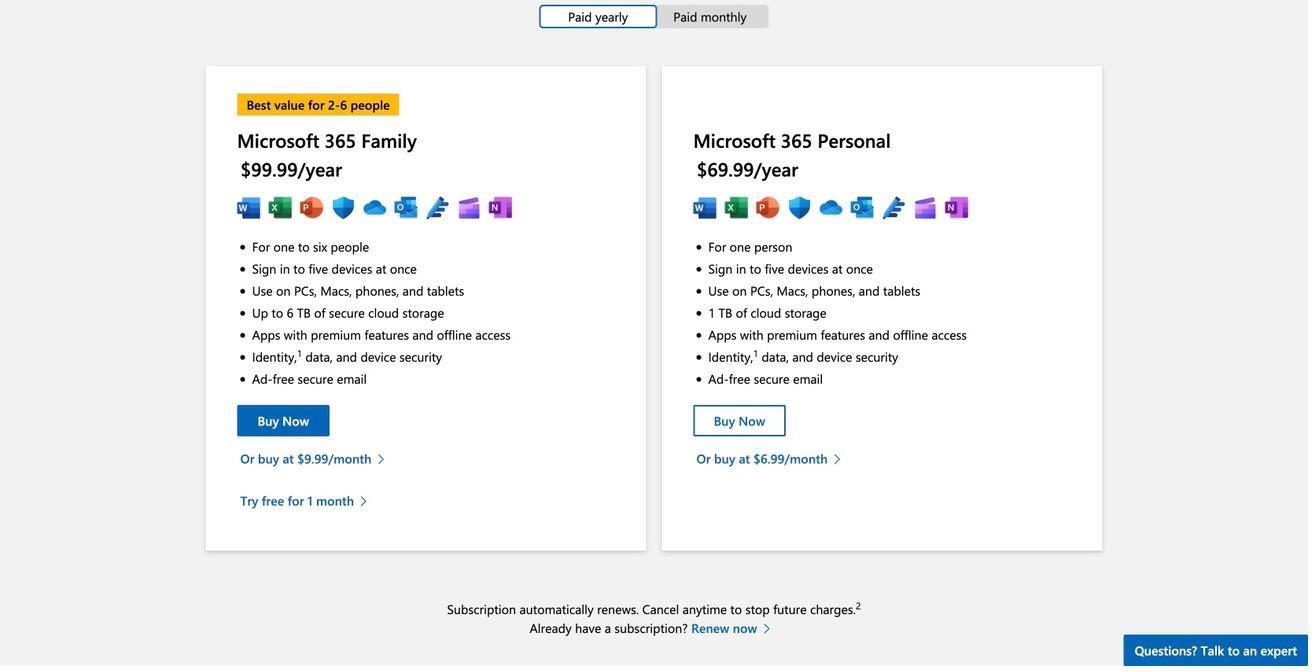 Task type: vqa. For each thing, say whether or not it's contained in the screenshot.
MS OneDrive icon
yes



Task type: locate. For each thing, give the bounding box(es) containing it.
ms excel image left ms powerpoint image at top
[[269, 196, 292, 220]]

ms excel image
[[269, 196, 292, 220], [725, 196, 749, 220]]

1 ms excel image from the left
[[269, 196, 292, 220]]

2 ms defender image from the left
[[788, 196, 811, 220]]

ms word image left ms powerpoint icon
[[693, 196, 717, 220]]

0 horizontal spatial ms onenote image
[[489, 196, 513, 220]]

ms clipchamp image right ms editor image
[[914, 196, 937, 220]]

ms onenote image
[[489, 196, 513, 220], [945, 196, 969, 220]]

ms word image left ms powerpoint image at top
[[237, 196, 261, 220]]

1 horizontal spatial ms defender image
[[788, 196, 811, 220]]

1 horizontal spatial ms excel image
[[725, 196, 749, 220]]

ms outlook image right ms onedrive image
[[851, 196, 874, 220]]

2 ms clipchamp image from the left
[[914, 196, 937, 220]]

ms excel image left ms powerpoint icon
[[725, 196, 749, 220]]

0 horizontal spatial ms word image
[[237, 196, 261, 220]]

ms editor image
[[426, 196, 450, 220]]

ms defender image
[[332, 196, 355, 220], [788, 196, 811, 220]]

ms clipchamp image
[[457, 196, 481, 220], [914, 196, 937, 220]]

ms clipchamp image right ms editor icon
[[457, 196, 481, 220]]

ms outlook image left ms editor icon
[[395, 196, 418, 220]]

ms onenote image right ms editor image
[[945, 196, 969, 220]]

ms outlook image
[[395, 196, 418, 220], [851, 196, 874, 220]]

ms onedrive image
[[819, 196, 843, 220]]

0 horizontal spatial ms defender image
[[332, 196, 355, 220]]

1 horizontal spatial ms outlook image
[[851, 196, 874, 220]]

ms powerpoint image
[[300, 196, 324, 220]]

ms defender image left ms onedrive image
[[788, 196, 811, 220]]

1 horizontal spatial ms onenote image
[[945, 196, 969, 220]]

1 horizontal spatial ms word image
[[693, 196, 717, 220]]

ms word image
[[237, 196, 261, 220], [693, 196, 717, 220]]

ms onenote image right ms editor icon
[[489, 196, 513, 220]]

0 horizontal spatial ms excel image
[[269, 196, 292, 220]]

1 ms word image from the left
[[237, 196, 261, 220]]

ms defender image right ms powerpoint image at top
[[332, 196, 355, 220]]

1 horizontal spatial ms clipchamp image
[[914, 196, 937, 220]]

2 ms excel image from the left
[[725, 196, 749, 220]]

0 horizontal spatial ms outlook image
[[395, 196, 418, 220]]

0 horizontal spatial ms clipchamp image
[[457, 196, 481, 220]]



Task type: describe. For each thing, give the bounding box(es) containing it.
ms onedrive image
[[363, 196, 387, 220]]

learn more about microsoft 365 home plans. tab list
[[19, 5, 1289, 28]]

1 ms clipchamp image from the left
[[457, 196, 481, 220]]

2 ms onenote image from the left
[[945, 196, 969, 220]]

2 ms word image from the left
[[693, 196, 717, 220]]

2 ms outlook image from the left
[[851, 196, 874, 220]]

1 ms onenote image from the left
[[489, 196, 513, 220]]

ms editor image
[[882, 196, 906, 220]]

1 ms defender image from the left
[[332, 196, 355, 220]]

1 ms outlook image from the left
[[395, 196, 418, 220]]

ms powerpoint image
[[756, 196, 780, 220]]



